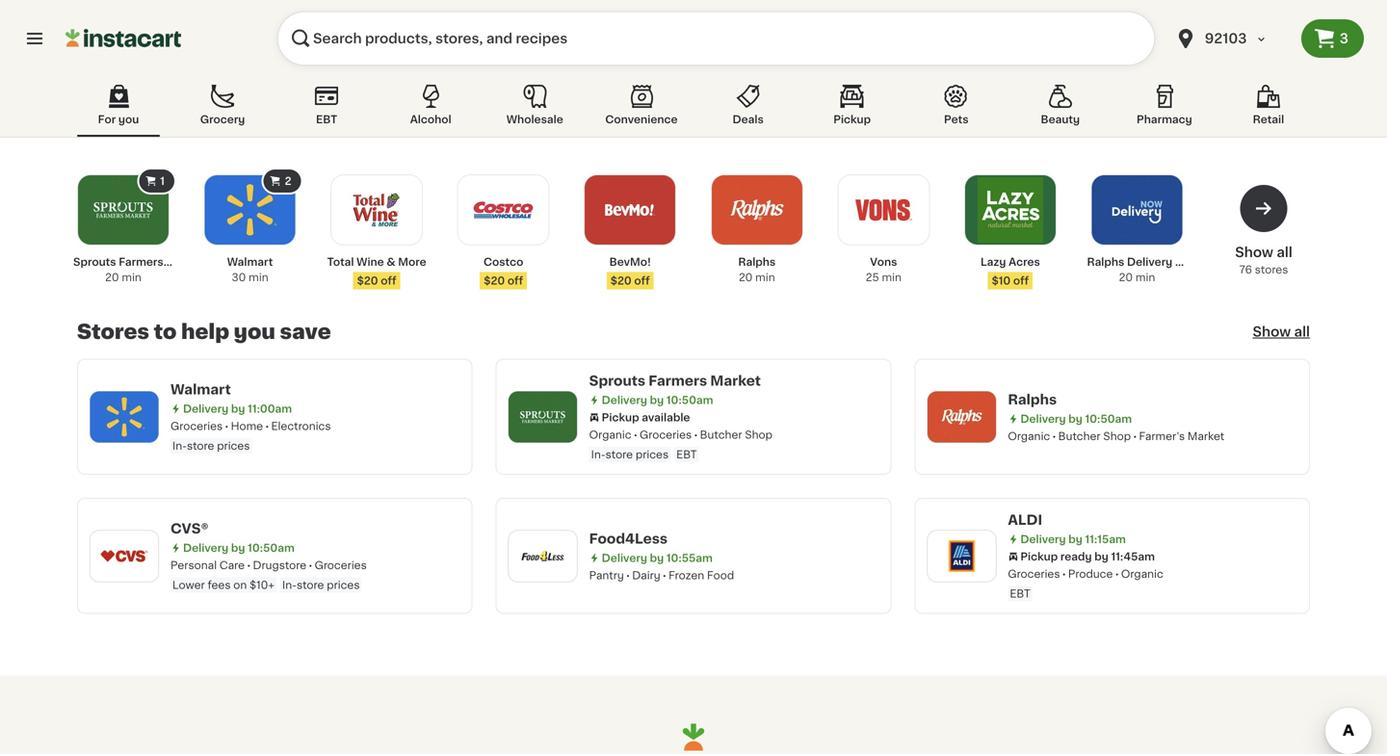 Task type: describe. For each thing, give the bounding box(es) containing it.
groceries produce organic ebt
[[1008, 569, 1164, 599]]

total
[[327, 257, 354, 267]]

in- inside organic groceries butcher shop in-store prices ebt
[[591, 450, 606, 460]]

pickup inside button
[[834, 114, 871, 125]]

show all 76 stores
[[1236, 246, 1293, 275]]

wholesale
[[507, 114, 564, 125]]

fees
[[208, 580, 231, 591]]

delivery for food4less
[[602, 553, 648, 564]]

all for show all 76 stores
[[1277, 246, 1293, 259]]

ebt button
[[285, 81, 368, 137]]

20 for ralphs
[[1119, 272, 1133, 283]]

11:00am
[[248, 404, 292, 414]]

pantry
[[589, 570, 624, 581]]

wine
[[357, 257, 384, 267]]

cvs®
[[171, 522, 209, 536]]

ebt inside organic groceries butcher shop in-store prices ebt
[[677, 450, 697, 460]]

prices inside organic groceries butcher shop in-store prices ebt
[[636, 450, 669, 460]]

groceries home electronics in-store prices
[[171, 421, 331, 452]]

ralphs delivery now image
[[1105, 177, 1170, 243]]

stores
[[77, 322, 149, 342]]

prices inside personal care drugstore groceries lower fees on $10+ in-store prices
[[327, 580, 360, 591]]

groceries inside groceries produce organic ebt
[[1008, 569, 1061, 580]]

pets button
[[915, 81, 998, 137]]

off inside the 'costco $20 off'
[[508, 276, 523, 286]]

sprouts farmers market
[[589, 374, 761, 388]]

bevmo! image
[[598, 177, 663, 243]]

retail button
[[1228, 81, 1311, 137]]

more
[[398, 257, 427, 267]]

ralphs for ralphs 20 min
[[739, 257, 776, 267]]

ebt inside groceries produce organic ebt
[[1010, 589, 1031, 599]]

beauty button
[[1019, 81, 1102, 137]]

3 button
[[1302, 19, 1365, 58]]

sprouts for sprouts farmers market 20 min
[[73, 257, 116, 267]]

off inside total wine & more $20 off
[[381, 276, 397, 286]]

to
[[154, 322, 177, 342]]

sprouts farmers market logo image
[[518, 392, 568, 442]]

show for show all
[[1253, 325, 1292, 339]]

by for aldi
[[1069, 534, 1083, 545]]

ready
[[1061, 552, 1092, 562]]

show for show all 76 stores
[[1236, 246, 1274, 259]]

organic for organic groceries butcher shop in-store prices ebt
[[589, 430, 632, 440]]

delivery inside ralphs delivery now 20 min
[[1128, 257, 1173, 267]]

farmers for sprouts farmers market 20 min
[[119, 257, 164, 267]]

deals button
[[707, 81, 790, 137]]

aldi
[[1008, 514, 1043, 527]]

groceries inside "groceries home electronics in-store prices"
[[171, 421, 223, 432]]

2
[[285, 176, 292, 186]]

total wine & more $20 off
[[327, 257, 427, 286]]

costco
[[484, 257, 524, 267]]

alcohol button
[[390, 81, 472, 137]]

delivery by 10:55am
[[602, 553, 713, 564]]

produce
[[1069, 569, 1114, 580]]

min for ralphs 20 min
[[756, 272, 775, 283]]

personal
[[171, 560, 217, 571]]

delivery by 11:00am
[[183, 404, 292, 414]]

pharmacy button
[[1124, 81, 1206, 137]]

ebt inside "button"
[[316, 114, 338, 125]]

drugstore
[[253, 560, 307, 571]]

for
[[98, 114, 116, 125]]

bevmo!
[[610, 257, 651, 267]]

10:55am
[[667, 553, 713, 564]]

sprouts farmers market 20 min
[[73, 257, 205, 283]]

11:45am
[[1112, 552, 1155, 562]]

2 vertical spatial market
[[1188, 431, 1225, 442]]

pantry dairy frozen food
[[589, 570, 735, 581]]

retail
[[1253, 114, 1285, 125]]

$20 inside total wine & more $20 off
[[357, 276, 378, 286]]

ralphs delivery now 20 min
[[1088, 257, 1200, 283]]

vons
[[871, 257, 898, 267]]

lower
[[173, 580, 205, 591]]

cvs® logo image
[[99, 531, 149, 581]]

92103 button
[[1175, 12, 1290, 66]]

butcher inside organic groceries butcher shop in-store prices ebt
[[700, 430, 743, 440]]

total wine & more image
[[344, 177, 410, 243]]

walmart logo image
[[99, 392, 149, 442]]

30
[[232, 272, 246, 283]]

stores to help you save
[[77, 322, 331, 342]]

shop inside organic groceries butcher shop in-store prices ebt
[[745, 430, 773, 440]]

20 inside the ralphs 20 min
[[739, 272, 753, 283]]

instacart image
[[66, 27, 181, 50]]

organic inside groceries produce organic ebt
[[1122, 569, 1164, 580]]

organic for organic butcher shop farmer's market
[[1008, 431, 1051, 442]]

food4less
[[589, 532, 668, 546]]

by down 11:15am
[[1095, 552, 1109, 562]]

pickup ready by 11:45am
[[1021, 552, 1155, 562]]

for you button
[[77, 81, 160, 137]]

by for food4less
[[650, 553, 664, 564]]

min for walmart 30 min
[[249, 272, 269, 283]]

deals
[[733, 114, 764, 125]]

groceries inside organic groceries butcher shop in-store prices ebt
[[640, 430, 692, 440]]

76
[[1240, 265, 1253, 275]]

pickup for sprouts farmers market
[[602, 412, 640, 423]]

ralphs logo image
[[937, 392, 987, 442]]

$10+
[[250, 580, 275, 591]]

pets
[[944, 114, 969, 125]]

Search field
[[278, 12, 1155, 66]]

10:50am for sprouts farmers market
[[667, 395, 714, 406]]

convenience
[[606, 114, 678, 125]]

3
[[1340, 32, 1349, 45]]

grocery
[[200, 114, 245, 125]]

lazy acres image
[[978, 177, 1044, 243]]

stores to help you save tab panel
[[67, 168, 1320, 614]]

pharmacy
[[1137, 114, 1193, 125]]

&
[[387, 257, 396, 267]]

delivery by 10:50am for sprouts farmers market
[[602, 395, 714, 406]]

help
[[181, 322, 230, 342]]

lazy
[[981, 257, 1007, 267]]



Task type: vqa. For each thing, say whether or not it's contained in the screenshot.
ralphs related to Ralphs 20 min
yes



Task type: locate. For each thing, give the bounding box(es) containing it.
2 horizontal spatial 20
[[1119, 272, 1133, 283]]

2 horizontal spatial ebt
[[1010, 589, 1031, 599]]

ralphs 20 min
[[739, 257, 776, 283]]

you right help
[[234, 322, 276, 342]]

1 vertical spatial all
[[1295, 325, 1311, 339]]

1 vertical spatial pickup
[[602, 412, 640, 423]]

$20 down costco
[[484, 276, 505, 286]]

1 vertical spatial farmers
[[649, 374, 708, 388]]

ralphs for ralphs
[[1008, 393, 1057, 406]]

20
[[105, 272, 119, 283], [739, 272, 753, 283], [1119, 272, 1133, 283]]

2 vertical spatial 10:50am
[[248, 543, 295, 554]]

all inside popup button
[[1295, 325, 1311, 339]]

ralphs down ralphs image
[[739, 257, 776, 267]]

delivery left now
[[1128, 257, 1173, 267]]

1 horizontal spatial pickup
[[834, 114, 871, 125]]

1 vertical spatial ebt
[[677, 450, 697, 460]]

organic butcher shop farmer's market
[[1008, 431, 1225, 442]]

20 inside ralphs delivery now 20 min
[[1119, 272, 1133, 283]]

you inside stores to help you save tab panel
[[234, 322, 276, 342]]

market for sprouts farmers market 20 min
[[166, 257, 205, 267]]

0 vertical spatial ebt
[[316, 114, 338, 125]]

delivery by 11:15am
[[1021, 534, 1126, 545]]

2 horizontal spatial 10:50am
[[1086, 414, 1132, 424]]

market right farmer's on the right of the page
[[1188, 431, 1225, 442]]

delivery down aldi
[[1021, 534, 1066, 545]]

0 horizontal spatial shop
[[745, 430, 773, 440]]

0 horizontal spatial 10:50am
[[248, 543, 295, 554]]

20 inside sprouts farmers market 20 min
[[105, 272, 119, 283]]

show inside show all 76 stores
[[1236, 246, 1274, 259]]

4 min from the left
[[882, 272, 902, 283]]

market inside sprouts farmers market 20 min
[[166, 257, 205, 267]]

1 vertical spatial market
[[711, 374, 761, 388]]

min inside sprouts farmers market 20 min
[[122, 272, 142, 283]]

ralphs right the ralphs logo
[[1008, 393, 1057, 406]]

by up pantry dairy frozen food
[[650, 553, 664, 564]]

0 vertical spatial you
[[118, 114, 139, 125]]

delivery up "groceries home electronics in-store prices"
[[183, 404, 229, 414]]

92103
[[1205, 32, 1247, 45]]

1 horizontal spatial ralphs
[[1008, 393, 1057, 406]]

1 vertical spatial you
[[234, 322, 276, 342]]

in- down pickup available
[[591, 450, 606, 460]]

groceries down delivery by 11:15am
[[1008, 569, 1061, 580]]

2 min from the left
[[249, 272, 269, 283]]

$20 down wine
[[357, 276, 378, 286]]

0 horizontal spatial ebt
[[316, 114, 338, 125]]

2 horizontal spatial market
[[1188, 431, 1225, 442]]

$20
[[357, 276, 378, 286], [484, 276, 505, 286], [611, 276, 632, 286]]

store down drugstore
[[297, 580, 324, 591]]

show all
[[1253, 325, 1311, 339]]

all for show all
[[1295, 325, 1311, 339]]

1 vertical spatial walmart
[[171, 383, 231, 397]]

11:15am
[[1086, 534, 1126, 545]]

sprouts farmers market image
[[91, 177, 156, 243]]

sprouts up pickup available
[[589, 374, 646, 388]]

care
[[220, 560, 245, 571]]

by for ralphs
[[1069, 414, 1083, 424]]

delivery by 10:50am for cvs®
[[183, 543, 295, 554]]

0 horizontal spatial $20
[[357, 276, 378, 286]]

10:50am up drugstore
[[248, 543, 295, 554]]

groceries down delivery by 11:00am
[[171, 421, 223, 432]]

walmart image
[[217, 177, 283, 243]]

None search field
[[278, 12, 1155, 66]]

stores
[[1256, 265, 1289, 275]]

2 20 from the left
[[739, 272, 753, 283]]

save
[[280, 322, 331, 342]]

show down stores on the right
[[1253, 325, 1292, 339]]

on
[[234, 580, 247, 591]]

ralphs for ralphs delivery now 20 min
[[1088, 257, 1125, 267]]

prices inside "groceries home electronics in-store prices"
[[217, 441, 250, 452]]

1 horizontal spatial farmers
[[649, 374, 708, 388]]

available
[[642, 412, 690, 423]]

by up the organic butcher shop farmer's market
[[1069, 414, 1083, 424]]

market left walmart 30 min
[[166, 257, 205, 267]]

2 horizontal spatial delivery by 10:50am
[[1021, 414, 1132, 424]]

grocery button
[[181, 81, 264, 137]]

off down &
[[381, 276, 397, 286]]

organic down the 11:45am
[[1122, 569, 1164, 580]]

show all button
[[1253, 322, 1311, 342]]

0 horizontal spatial 20
[[105, 272, 119, 283]]

all
[[1277, 246, 1293, 259], [1295, 325, 1311, 339]]

walmart for walmart 30 min
[[227, 257, 273, 267]]

by for walmart
[[231, 404, 245, 414]]

min up stores
[[122, 272, 142, 283]]

1 horizontal spatial butcher
[[1059, 431, 1101, 442]]

0 horizontal spatial all
[[1277, 246, 1293, 259]]

$20 for costco $20 off
[[484, 276, 505, 286]]

92103 button
[[1163, 12, 1302, 66]]

1 vertical spatial 10:50am
[[1086, 414, 1132, 424]]

min inside walmart 30 min
[[249, 272, 269, 283]]

25
[[866, 272, 880, 283]]

organic down pickup available
[[589, 430, 632, 440]]

2 horizontal spatial store
[[606, 450, 633, 460]]

organic groceries butcher shop in-store prices ebt
[[589, 430, 773, 460]]

store
[[187, 441, 214, 452], [606, 450, 633, 460], [297, 580, 324, 591]]

pickup for aldi
[[1021, 552, 1058, 562]]

food4less logo image
[[518, 531, 568, 581]]

2 horizontal spatial prices
[[636, 450, 669, 460]]

0 horizontal spatial organic
[[589, 430, 632, 440]]

groceries down available
[[640, 430, 692, 440]]

2 vertical spatial ebt
[[1010, 589, 1031, 599]]

min inside the vons 25 min
[[882, 272, 902, 283]]

20 up stores
[[105, 272, 119, 283]]

show up the 76
[[1236, 246, 1274, 259]]

3 20 from the left
[[1119, 272, 1133, 283]]

ralphs image
[[725, 177, 790, 243]]

20 for sprouts
[[105, 272, 119, 283]]

min down ralphs delivery now image
[[1136, 272, 1156, 283]]

butcher
[[700, 430, 743, 440], [1059, 431, 1101, 442]]

3 min from the left
[[756, 272, 775, 283]]

0 vertical spatial delivery by 10:50am
[[602, 395, 714, 406]]

2 vertical spatial pickup
[[1021, 552, 1058, 562]]

1 20 from the left
[[105, 272, 119, 283]]

costco $20 off
[[484, 257, 524, 286]]

delivery up personal
[[183, 543, 229, 554]]

off down costco
[[508, 276, 523, 286]]

prices down the home
[[217, 441, 250, 452]]

groceries right drugstore
[[315, 560, 367, 571]]

10:50am down sprouts farmers market
[[667, 395, 714, 406]]

2 horizontal spatial $20
[[611, 276, 632, 286]]

personal care drugstore groceries lower fees on $10+ in-store prices
[[171, 560, 367, 591]]

store inside personal care drugstore groceries lower fees on $10+ in-store prices
[[297, 580, 324, 591]]

you
[[118, 114, 139, 125], [234, 322, 276, 342]]

$10
[[992, 276, 1011, 286]]

lazy acres $10 off
[[981, 257, 1041, 286]]

0 horizontal spatial ralphs
[[739, 257, 776, 267]]

farmers down sprouts farmers market image
[[119, 257, 164, 267]]

20 down ralphs delivery now image
[[1119, 272, 1133, 283]]

$20 inside bevmo! $20 off
[[611, 276, 632, 286]]

in- inside "groceries home electronics in-store prices"
[[173, 441, 187, 452]]

food
[[707, 570, 735, 581]]

wholesale button
[[494, 81, 577, 137]]

walmart up delivery by 11:00am
[[171, 383, 231, 397]]

vons image
[[851, 177, 917, 243]]

delivery for walmart
[[183, 404, 229, 414]]

pickup left available
[[602, 412, 640, 423]]

2 horizontal spatial ralphs
[[1088, 257, 1125, 267]]

home
[[231, 421, 263, 432]]

pickup available
[[602, 412, 690, 423]]

butcher down sprouts farmers market
[[700, 430, 743, 440]]

2 off from the left
[[508, 276, 523, 286]]

you right for
[[118, 114, 139, 125]]

2 vertical spatial delivery by 10:50am
[[183, 543, 295, 554]]

store down pickup available
[[606, 450, 633, 460]]

1 horizontal spatial sprouts
[[589, 374, 646, 388]]

prices down pickup available
[[636, 450, 669, 460]]

now
[[1176, 257, 1200, 267]]

delivery up the organic butcher shop farmer's market
[[1021, 414, 1066, 424]]

min inside the ralphs 20 min
[[756, 272, 775, 283]]

in- down drugstore
[[282, 580, 297, 591]]

for you
[[98, 114, 139, 125]]

1 horizontal spatial you
[[234, 322, 276, 342]]

store inside organic groceries butcher shop in-store prices ebt
[[606, 450, 633, 460]]

0 horizontal spatial farmers
[[119, 257, 164, 267]]

delivery for ralphs
[[1021, 414, 1066, 424]]

1 horizontal spatial in-
[[282, 580, 297, 591]]

by for cvs®
[[231, 543, 245, 554]]

shop categories tab list
[[77, 81, 1311, 137]]

convenience button
[[598, 81, 686, 137]]

dairy
[[632, 570, 661, 581]]

off down the bevmo!
[[635, 276, 650, 286]]

delivery by 10:50am up the organic butcher shop farmer's market
[[1021, 414, 1132, 424]]

sprouts for sprouts farmers market
[[589, 374, 646, 388]]

by up the home
[[231, 404, 245, 414]]

in- right walmart logo
[[173, 441, 187, 452]]

farmers
[[119, 257, 164, 267], [649, 374, 708, 388]]

bevmo! $20 off
[[610, 257, 651, 286]]

1 horizontal spatial ebt
[[677, 450, 697, 460]]

5 min from the left
[[1136, 272, 1156, 283]]

0 horizontal spatial store
[[187, 441, 214, 452]]

groceries inside personal care drugstore groceries lower fees on $10+ in-store prices
[[315, 560, 367, 571]]

frozen
[[669, 570, 705, 581]]

off inside bevmo! $20 off
[[635, 276, 650, 286]]

$20 for bevmo! $20 off
[[611, 276, 632, 286]]

ralphs inside ralphs delivery now 20 min
[[1088, 257, 1125, 267]]

by up care
[[231, 543, 245, 554]]

1 min from the left
[[122, 272, 142, 283]]

1 horizontal spatial delivery by 10:50am
[[602, 395, 714, 406]]

by for sprouts farmers market
[[650, 395, 664, 406]]

1 $20 from the left
[[357, 276, 378, 286]]

delivery for sprouts farmers market
[[602, 395, 648, 406]]

1 horizontal spatial $20
[[484, 276, 505, 286]]

delivery by 10:50am for ralphs
[[1021, 414, 1132, 424]]

$20 down the bevmo!
[[611, 276, 632, 286]]

1 horizontal spatial store
[[297, 580, 324, 591]]

farmers up available
[[649, 374, 708, 388]]

off down acres
[[1014, 276, 1029, 286]]

alcohol
[[410, 114, 452, 125]]

2 horizontal spatial organic
[[1122, 569, 1164, 580]]

delivery by 10:50am
[[602, 395, 714, 406], [1021, 414, 1132, 424], [183, 543, 295, 554]]

delivery for cvs®
[[183, 543, 229, 554]]

ralphs
[[739, 257, 776, 267], [1088, 257, 1125, 267], [1008, 393, 1057, 406]]

sprouts
[[73, 257, 116, 267], [589, 374, 646, 388]]

2 $20 from the left
[[484, 276, 505, 286]]

min down ralphs image
[[756, 272, 775, 283]]

0 horizontal spatial sprouts
[[73, 257, 116, 267]]

delivery up pickup available
[[602, 395, 648, 406]]

costco image
[[471, 177, 536, 243]]

0 vertical spatial market
[[166, 257, 205, 267]]

1 horizontal spatial all
[[1295, 325, 1311, 339]]

10:50am
[[667, 395, 714, 406], [1086, 414, 1132, 424], [248, 543, 295, 554]]

delivery
[[1128, 257, 1173, 267], [602, 395, 648, 406], [183, 404, 229, 414], [1021, 414, 1066, 424], [1021, 534, 1066, 545], [183, 543, 229, 554], [602, 553, 648, 564]]

4 off from the left
[[1014, 276, 1029, 286]]

3 off from the left
[[635, 276, 650, 286]]

0 horizontal spatial butcher
[[700, 430, 743, 440]]

by up available
[[650, 395, 664, 406]]

min inside ralphs delivery now 20 min
[[1136, 272, 1156, 283]]

ralphs down ralphs delivery now image
[[1088, 257, 1125, 267]]

1 horizontal spatial prices
[[327, 580, 360, 591]]

farmers for sprouts farmers market
[[649, 374, 708, 388]]

show inside popup button
[[1253, 325, 1292, 339]]

beauty
[[1041, 114, 1080, 125]]

market for sprouts farmers market
[[711, 374, 761, 388]]

acres
[[1009, 257, 1041, 267]]

0 horizontal spatial you
[[118, 114, 139, 125]]

groceries
[[171, 421, 223, 432], [640, 430, 692, 440], [315, 560, 367, 571], [1008, 569, 1061, 580]]

electronics
[[271, 421, 331, 432]]

min for vons 25 min
[[882, 272, 902, 283]]

20 down ralphs image
[[739, 272, 753, 283]]

1 vertical spatial show
[[1253, 325, 1292, 339]]

min down vons
[[882, 272, 902, 283]]

$20 inside the 'costco $20 off'
[[484, 276, 505, 286]]

2 horizontal spatial in-
[[591, 450, 606, 460]]

delivery by 10:50am up care
[[183, 543, 295, 554]]

delivery down the food4less at left bottom
[[602, 553, 648, 564]]

walmart for walmart
[[171, 383, 231, 397]]

1 horizontal spatial market
[[711, 374, 761, 388]]

1 off from the left
[[381, 276, 397, 286]]

you inside for you button
[[118, 114, 139, 125]]

pickup left ready
[[1021, 552, 1058, 562]]

by up ready
[[1069, 534, 1083, 545]]

walmart up 30 at top left
[[227, 257, 273, 267]]

10:50am up the organic butcher shop farmer's market
[[1086, 414, 1132, 424]]

10:50am for ralphs
[[1086, 414, 1132, 424]]

1 horizontal spatial organic
[[1008, 431, 1051, 442]]

0 vertical spatial 10:50am
[[667, 395, 714, 406]]

store down delivery by 11:00am
[[187, 441, 214, 452]]

0 horizontal spatial delivery by 10:50am
[[183, 543, 295, 554]]

0 horizontal spatial in-
[[173, 441, 187, 452]]

walmart 30 min
[[227, 257, 273, 283]]

min right 30 at top left
[[249, 272, 269, 283]]

0 vertical spatial sprouts
[[73, 257, 116, 267]]

0 vertical spatial pickup
[[834, 114, 871, 125]]

organic right the ralphs logo
[[1008, 431, 1051, 442]]

0 vertical spatial farmers
[[119, 257, 164, 267]]

3 $20 from the left
[[611, 276, 632, 286]]

2 horizontal spatial pickup
[[1021, 552, 1058, 562]]

pickup button
[[811, 81, 894, 137]]

1 vertical spatial sprouts
[[589, 374, 646, 388]]

by
[[650, 395, 664, 406], [231, 404, 245, 414], [1069, 414, 1083, 424], [1069, 534, 1083, 545], [231, 543, 245, 554], [1095, 552, 1109, 562], [650, 553, 664, 564]]

butcher left farmer's on the right of the page
[[1059, 431, 1101, 442]]

0 horizontal spatial pickup
[[602, 412, 640, 423]]

1
[[160, 176, 165, 186]]

1 horizontal spatial 20
[[739, 272, 753, 283]]

pickup up 'vons' image
[[834, 114, 871, 125]]

store inside "groceries home electronics in-store prices"
[[187, 441, 214, 452]]

farmers inside sprouts farmers market 20 min
[[119, 257, 164, 267]]

show
[[1236, 246, 1274, 259], [1253, 325, 1292, 339]]

sprouts down sprouts farmers market image
[[73, 257, 116, 267]]

0 vertical spatial walmart
[[227, 257, 273, 267]]

farmer's
[[1140, 431, 1186, 442]]

organic inside organic groceries butcher shop in-store prices ebt
[[589, 430, 632, 440]]

0 vertical spatial show
[[1236, 246, 1274, 259]]

vons 25 min
[[866, 257, 902, 283]]

1 horizontal spatial shop
[[1104, 431, 1131, 442]]

1 horizontal spatial 10:50am
[[667, 395, 714, 406]]

delivery by 10:50am up available
[[602, 395, 714, 406]]

all inside show all 76 stores
[[1277, 246, 1293, 259]]

10:50am for cvs®
[[248, 543, 295, 554]]

0 vertical spatial all
[[1277, 246, 1293, 259]]

1 vertical spatial delivery by 10:50am
[[1021, 414, 1132, 424]]

delivery for aldi
[[1021, 534, 1066, 545]]

aldi logo image
[[937, 531, 987, 581]]

in- inside personal care drugstore groceries lower fees on $10+ in-store prices
[[282, 580, 297, 591]]

prices right the $10+
[[327, 580, 360, 591]]

0 horizontal spatial market
[[166, 257, 205, 267]]

sprouts inside sprouts farmers market 20 min
[[73, 257, 116, 267]]

market up organic groceries butcher shop in-store prices ebt
[[711, 374, 761, 388]]

0 horizontal spatial prices
[[217, 441, 250, 452]]

off inside lazy acres $10 off
[[1014, 276, 1029, 286]]



